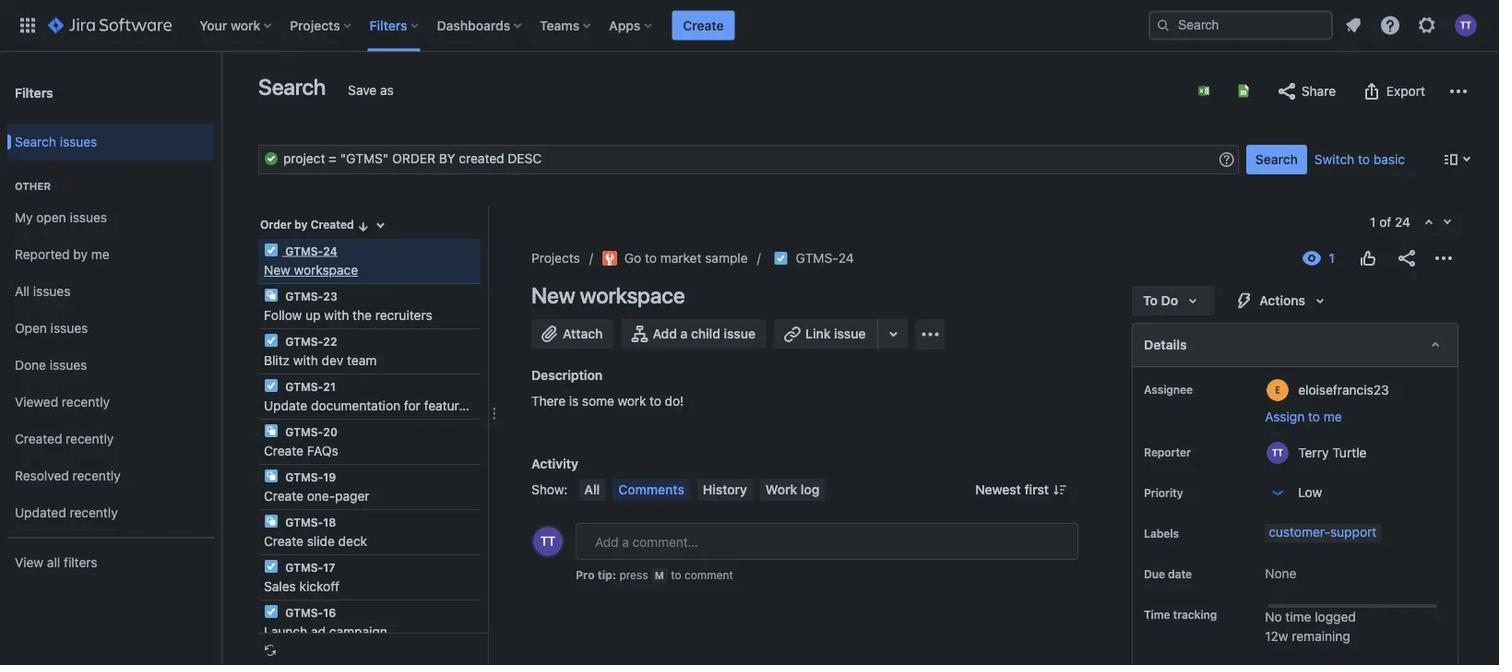 Task type: vqa. For each thing, say whether or not it's contained in the screenshot.
Feedback inside the 'button'
no



Task type: describe. For each thing, give the bounding box(es) containing it.
task image for update documentation for feature update
[[264, 378, 279, 393]]

primary element
[[11, 0, 1149, 51]]

feature
[[424, 398, 466, 413]]

go
[[625, 251, 642, 266]]

slide
[[307, 534, 335, 549]]

0 vertical spatial created
[[311, 218, 354, 231]]

gtms- for launch ad campaign
[[285, 606, 323, 619]]

labels
[[1144, 527, 1179, 540]]

a
[[681, 326, 688, 341]]

first
[[1025, 482, 1049, 497]]

1 horizontal spatial workspace
[[580, 282, 685, 308]]

for
[[404, 398, 421, 413]]

all issues
[[15, 284, 71, 299]]

dashboards button
[[432, 11, 529, 40]]

updated
[[15, 505, 66, 521]]

1 vertical spatial new workspace
[[532, 282, 685, 308]]

reported by me link
[[7, 236, 214, 273]]

Search field
[[1149, 11, 1334, 40]]

gtms-16
[[282, 606, 336, 619]]

resolved recently
[[15, 468, 121, 484]]

22
[[323, 335, 337, 348]]

comments button
[[613, 479, 690, 501]]

gtms- for create one-pager
[[285, 471, 323, 484]]

is
[[569, 394, 579, 409]]

open issues
[[15, 321, 88, 336]]

1 horizontal spatial gtms-24
[[796, 251, 854, 266]]

kickoff
[[300, 579, 340, 594]]

newest first button
[[965, 479, 1079, 501]]

to for go
[[645, 251, 657, 266]]

gtms- left copy link to issue image
[[796, 251, 839, 266]]

17
[[323, 561, 335, 574]]

time tracking
[[1144, 608, 1218, 621]]

log
[[801, 482, 820, 497]]

help image
[[1380, 14, 1402, 36]]

one-
[[307, 489, 335, 504]]

documentation
[[311, 398, 401, 413]]

customer-support
[[1269, 525, 1377, 540]]

16
[[323, 606, 336, 619]]

projects button
[[284, 11, 359, 40]]

basic
[[1374, 152, 1406, 167]]

work log
[[766, 482, 820, 497]]

link
[[806, 326, 831, 341]]

work log button
[[760, 479, 825, 501]]

link web pages and more image
[[883, 323, 905, 345]]

notifications image
[[1343, 14, 1365, 36]]

viewed recently
[[15, 395, 110, 410]]

tip:
[[598, 569, 617, 581]]

recruiters
[[375, 308, 433, 323]]

apps button
[[604, 11, 659, 40]]

gtms-22
[[282, 335, 337, 348]]

0 horizontal spatial gtms-24
[[282, 245, 338, 257]]

search issues group
[[7, 118, 214, 166]]

gtms- for blitz with dev team
[[285, 335, 323, 348]]

to for assign
[[1309, 409, 1321, 425]]

23
[[323, 290, 338, 303]]

save as
[[348, 83, 394, 98]]

update
[[264, 398, 308, 413]]

details
[[1144, 337, 1187, 353]]

deck
[[338, 534, 367, 549]]

switch
[[1315, 152, 1355, 167]]

small image
[[356, 219, 371, 234]]

sample
[[705, 251, 748, 266]]

1 of 24
[[1371, 215, 1411, 230]]

to left do!
[[650, 394, 662, 409]]

your work button
[[194, 11, 279, 40]]

create for create
[[683, 18, 724, 33]]

filters
[[64, 555, 97, 570]]

all for all issues
[[15, 284, 30, 299]]

1 horizontal spatial 24
[[839, 251, 854, 266]]

attach
[[563, 326, 603, 341]]

1 vertical spatial new
[[532, 282, 575, 308]]

create slide deck
[[264, 534, 367, 549]]

create for create slide deck
[[264, 534, 304, 549]]

child
[[691, 326, 721, 341]]

add
[[653, 326, 677, 341]]

gtms-20
[[282, 425, 338, 438]]

customer-
[[1269, 525, 1331, 540]]

all
[[47, 555, 60, 570]]

blitz
[[264, 353, 290, 368]]

20
[[323, 425, 338, 438]]

gtms-21
[[282, 380, 336, 393]]

viewed
[[15, 395, 58, 410]]

up
[[306, 308, 321, 323]]

task image for sales kickoff
[[264, 559, 279, 574]]

work
[[766, 482, 798, 497]]

search for search issues
[[15, 134, 56, 150]]

appswitcher icon image
[[17, 14, 39, 36]]

updated recently link
[[7, 495, 214, 532]]

recently for updated recently
[[70, 505, 118, 521]]

dev
[[322, 353, 344, 368]]

0 horizontal spatial workspace
[[294, 263, 358, 278]]

launch ad campaign
[[264, 624, 387, 640]]

save
[[348, 83, 377, 98]]

done issues link
[[7, 347, 214, 384]]

actions image
[[1433, 247, 1455, 269]]

there
[[532, 394, 566, 409]]

next issue 'gtms-23' ( type 'j' ) image
[[1441, 215, 1455, 230]]

task image
[[264, 333, 279, 348]]

pro tip: press m to comment
[[576, 569, 734, 581]]

assign to me
[[1266, 409, 1343, 425]]

to right m at the bottom of page
[[671, 569, 682, 581]]

copy link to issue image
[[851, 250, 865, 265]]

me for reported by me
[[91, 247, 110, 262]]

comments
[[619, 482, 685, 497]]

menu bar containing all
[[575, 479, 829, 501]]

resolved recently link
[[7, 458, 214, 495]]

terry turtle
[[1299, 445, 1367, 460]]

dashboards
[[437, 18, 510, 33]]

follow up with the recruiters
[[264, 308, 433, 323]]

eloisefrancis23
[[1299, 382, 1390, 397]]

0 horizontal spatial new workspace
[[264, 263, 358, 278]]

reporter
[[1144, 446, 1191, 459]]

priority
[[1144, 486, 1184, 499]]

1 horizontal spatial search
[[258, 74, 326, 100]]

go to market sample image
[[602, 251, 617, 266]]

gtms-19
[[282, 471, 336, 484]]

no time logged 12w remaining
[[1266, 610, 1357, 644]]

created inside other 'group'
[[15, 432, 62, 447]]

my
[[15, 210, 33, 225]]

description
[[532, 368, 603, 383]]

sub task image for create faqs
[[264, 424, 279, 438]]

of
[[1380, 215, 1392, 230]]

created recently
[[15, 432, 114, 447]]

issue inside add a child issue button
[[724, 326, 756, 341]]

order by created link
[[258, 213, 373, 235]]

profile image of terry turtle image
[[533, 527, 563, 557]]

apps
[[609, 18, 641, 33]]

filters inside dropdown button
[[370, 18, 408, 33]]

to for switch
[[1359, 152, 1371, 167]]



Task type: locate. For each thing, give the bounding box(es) containing it.
terry
[[1299, 445, 1329, 460]]

0 horizontal spatial new
[[264, 263, 291, 278]]

issue
[[724, 326, 756, 341], [834, 326, 866, 341]]

task image
[[264, 243, 279, 257], [774, 251, 789, 266], [264, 378, 279, 393], [264, 559, 279, 574], [264, 605, 279, 619]]

1 horizontal spatial new
[[532, 282, 575, 308]]

all inside all issues link
[[15, 284, 30, 299]]

issue right link
[[834, 326, 866, 341]]

recently
[[62, 395, 110, 410], [66, 432, 114, 447], [73, 468, 121, 484], [70, 505, 118, 521]]

work inside dropdown button
[[231, 18, 260, 33]]

by for order
[[294, 218, 308, 231]]

work
[[231, 18, 260, 33], [618, 394, 646, 409]]

1 vertical spatial with
[[293, 353, 318, 368]]

workspace down go
[[580, 282, 685, 308]]

logged
[[1315, 610, 1357, 625]]

add app image
[[920, 323, 942, 346]]

open issues link
[[7, 310, 214, 347]]

gtms- for sales kickoff
[[285, 561, 323, 574]]

workspace up the 23
[[294, 263, 358, 278]]

search inside button
[[1256, 152, 1298, 167]]

1 vertical spatial workspace
[[580, 282, 685, 308]]

2 horizontal spatial 24
[[1395, 215, 1411, 230]]

Add a comment… field
[[576, 523, 1079, 560]]

21
[[323, 380, 336, 393]]

search issues link
[[7, 124, 214, 161]]

sub task image for follow up with the recruiters
[[264, 288, 279, 303]]

view
[[15, 555, 43, 570]]

workspace
[[294, 263, 358, 278], [580, 282, 685, 308]]

other group
[[7, 161, 214, 537]]

issues for all issues
[[33, 284, 71, 299]]

gtms- for new workspace
[[285, 245, 323, 257]]

search down projects popup button
[[258, 74, 326, 100]]

1 horizontal spatial all
[[585, 482, 600, 497]]

to right go
[[645, 251, 657, 266]]

sub task image for create slide deck
[[264, 514, 279, 529]]

recently down resolved recently link
[[70, 505, 118, 521]]

open in google sheets image
[[1237, 84, 1251, 98]]

low
[[1299, 485, 1323, 500]]

create down gtms-20
[[264, 443, 304, 459]]

updated recently
[[15, 505, 118, 521]]

filters up as
[[370, 18, 408, 33]]

menu bar
[[575, 479, 829, 501]]

date
[[1168, 568, 1192, 581]]

to right assign
[[1309, 409, 1321, 425]]

banner
[[0, 0, 1500, 52]]

new down projects link
[[532, 282, 575, 308]]

work right the some
[[618, 394, 646, 409]]

all issues link
[[7, 273, 214, 310]]

filters button
[[364, 11, 426, 40]]

search image
[[1156, 18, 1171, 33]]

market
[[661, 251, 702, 266]]

0 vertical spatial new workspace
[[264, 263, 358, 278]]

0 vertical spatial new
[[264, 263, 291, 278]]

task image down order
[[264, 243, 279, 257]]

actions button
[[1223, 286, 1343, 316]]

resolved
[[15, 468, 69, 484]]

gtms-24 down order by created
[[282, 245, 338, 257]]

sub task image left gtms-18
[[264, 514, 279, 529]]

search issues
[[15, 134, 97, 150]]

4 sub task image from the top
[[264, 514, 279, 529]]

labels pin to top. only you can see pinned fields. image
[[1183, 526, 1198, 541]]

to inside assign to me button
[[1309, 409, 1321, 425]]

1 vertical spatial work
[[618, 394, 646, 409]]

0 horizontal spatial created
[[15, 432, 62, 447]]

1 vertical spatial created
[[15, 432, 62, 447]]

me for assign to me
[[1324, 409, 1343, 425]]

switch to basic
[[1315, 152, 1406, 167]]

your profile and settings image
[[1455, 14, 1478, 36]]

create for create one-pager
[[264, 489, 304, 504]]

0 horizontal spatial work
[[231, 18, 260, 33]]

me down eloisefrancis23
[[1324, 409, 1343, 425]]

task image up update
[[264, 378, 279, 393]]

by inside reported by me link
[[73, 247, 88, 262]]

projects for projects popup button
[[290, 18, 340, 33]]

0 horizontal spatial all
[[15, 284, 30, 299]]

create down gtms-19
[[264, 489, 304, 504]]

sub task image
[[264, 288, 279, 303], [264, 424, 279, 438], [264, 469, 279, 484], [264, 514, 279, 529]]

1 vertical spatial filters
[[15, 85, 53, 100]]

0 vertical spatial all
[[15, 284, 30, 299]]

0 horizontal spatial with
[[293, 353, 318, 368]]

search inside group
[[15, 134, 56, 150]]

1 horizontal spatial issue
[[834, 326, 866, 341]]

with
[[324, 308, 349, 323], [293, 353, 318, 368]]

1 vertical spatial search
[[15, 134, 56, 150]]

2 issue from the left
[[834, 326, 866, 341]]

sales
[[264, 579, 296, 594]]

sub task image for create one-pager
[[264, 469, 279, 484]]

activity
[[532, 456, 579, 472]]

0 horizontal spatial by
[[73, 247, 88, 262]]

gtms- up create slide deck
[[285, 516, 323, 529]]

1 vertical spatial me
[[1324, 409, 1343, 425]]

issue inside link issue button
[[834, 326, 866, 341]]

customer-support link
[[1266, 524, 1381, 543]]

launch
[[264, 624, 307, 640]]

banner containing your work
[[0, 0, 1500, 52]]

remaining
[[1292, 628, 1351, 644]]

all for all
[[585, 482, 600, 497]]

turtle
[[1333, 445, 1367, 460]]

24
[[1395, 215, 1411, 230], [323, 245, 338, 257], [839, 251, 854, 266]]

0 vertical spatial with
[[324, 308, 349, 323]]

0 vertical spatial filters
[[370, 18, 408, 33]]

gtms-24 up link issue button
[[796, 251, 854, 266]]

vote options: no one has voted for this issue yet. image
[[1358, 247, 1380, 269]]

assign to me button
[[1266, 408, 1440, 426]]

export button
[[1352, 77, 1435, 106]]

1 horizontal spatial by
[[294, 218, 308, 231]]

1 horizontal spatial work
[[618, 394, 646, 409]]

recently down viewed recently link
[[66, 432, 114, 447]]

created down viewed
[[15, 432, 62, 447]]

24 down order by created link
[[323, 245, 338, 257]]

search left switch at right top
[[1256, 152, 1298, 167]]

history
[[703, 482, 747, 497]]

18
[[323, 516, 336, 529]]

priority pin to top. only you can see pinned fields. image
[[1187, 485, 1202, 500]]

gtms- up the "up"
[[285, 290, 323, 303]]

share image
[[1396, 247, 1418, 269]]

sidebar navigation image
[[201, 74, 242, 111]]

by for reported
[[73, 247, 88, 262]]

1 horizontal spatial filters
[[370, 18, 408, 33]]

1 horizontal spatial created
[[311, 218, 354, 231]]

task image up the sales
[[264, 559, 279, 574]]

team
[[347, 353, 377, 368]]

details element
[[1132, 323, 1459, 367]]

1 horizontal spatial new workspace
[[532, 282, 685, 308]]

task image for new workspace
[[264, 243, 279, 257]]

gtms- for follow up with the recruiters
[[285, 290, 323, 303]]

1 horizontal spatial with
[[324, 308, 349, 323]]

sub task image down update
[[264, 424, 279, 438]]

all
[[15, 284, 30, 299], [585, 482, 600, 497]]

gtms- up the blitz with dev team
[[285, 335, 323, 348]]

recently up created recently
[[62, 395, 110, 410]]

None text field
[[258, 145, 1239, 174]]

projects right your work dropdown button
[[290, 18, 340, 33]]

issues inside group
[[60, 134, 97, 150]]

filters up the search issues
[[15, 85, 53, 100]]

gtms- up ad
[[285, 606, 323, 619]]

my open issues link
[[7, 199, 214, 236]]

me inside button
[[1324, 409, 1343, 425]]

task image up launch
[[264, 605, 279, 619]]

me down the my open issues link
[[91, 247, 110, 262]]

gtms-
[[285, 245, 323, 257], [796, 251, 839, 266], [285, 290, 323, 303], [285, 335, 323, 348], [285, 380, 323, 393], [285, 425, 323, 438], [285, 471, 323, 484], [285, 516, 323, 529], [285, 561, 323, 574], [285, 606, 323, 619]]

recently for created recently
[[66, 432, 114, 447]]

time
[[1144, 608, 1171, 621]]

create right apps dropdown button
[[683, 18, 724, 33]]

sub task image up follow
[[264, 288, 279, 303]]

ad
[[311, 624, 326, 640]]

all right show:
[[585, 482, 600, 497]]

create for create faqs
[[264, 443, 304, 459]]

0 vertical spatial me
[[91, 247, 110, 262]]

created left small image
[[311, 218, 354, 231]]

follow
[[264, 308, 302, 323]]

open in microsoft excel image
[[1197, 84, 1212, 98]]

recently for viewed recently
[[62, 395, 110, 410]]

do
[[1162, 293, 1179, 308]]

1 horizontal spatial me
[[1324, 409, 1343, 425]]

by right order
[[294, 218, 308, 231]]

to left basic in the right of the page
[[1359, 152, 1371, 167]]

support
[[1331, 525, 1377, 540]]

order
[[260, 218, 292, 231]]

24 right of
[[1395, 215, 1411, 230]]

task image left gtms-24 link
[[774, 251, 789, 266]]

1
[[1371, 215, 1376, 230]]

24 up link issue
[[839, 251, 854, 266]]

3 sub task image from the top
[[264, 469, 279, 484]]

search for search button
[[1256, 152, 1298, 167]]

1 vertical spatial all
[[585, 482, 600, 497]]

0 vertical spatial workspace
[[294, 263, 358, 278]]

all up open
[[15, 284, 30, 299]]

recently for resolved recently
[[73, 468, 121, 484]]

some
[[582, 394, 614, 409]]

0 horizontal spatial search
[[15, 134, 56, 150]]

1 vertical spatial projects
[[532, 251, 580, 266]]

your work
[[200, 18, 260, 33]]

reported
[[15, 247, 70, 262]]

gtms- up update
[[285, 380, 323, 393]]

newest
[[976, 482, 1022, 497]]

to inside go to market sample link
[[645, 251, 657, 266]]

2 vertical spatial search
[[1256, 152, 1298, 167]]

0 vertical spatial projects
[[290, 18, 340, 33]]

create down gtms-18
[[264, 534, 304, 549]]

2 sub task image from the top
[[264, 424, 279, 438]]

other
[[15, 180, 51, 192]]

task image for launch ad campaign
[[264, 605, 279, 619]]

by right reported
[[73, 247, 88, 262]]

search up other
[[15, 134, 56, 150]]

due
[[1144, 568, 1166, 581]]

2 horizontal spatial search
[[1256, 152, 1298, 167]]

1 vertical spatial by
[[73, 247, 88, 262]]

your
[[200, 18, 227, 33]]

gtms- up create faqs
[[285, 425, 323, 438]]

12w
[[1266, 628, 1289, 644]]

teams button
[[534, 11, 598, 40]]

0 horizontal spatial filters
[[15, 85, 53, 100]]

jira software image
[[48, 14, 172, 36], [48, 14, 172, 36]]

gtms-17
[[282, 561, 335, 574]]

create inside create button
[[683, 18, 724, 33]]

newest first image
[[1053, 483, 1068, 497]]

issue right child
[[724, 326, 756, 341]]

by inside order by created link
[[294, 218, 308, 231]]

0 horizontal spatial projects
[[290, 18, 340, 33]]

as
[[380, 83, 394, 98]]

1 horizontal spatial projects
[[532, 251, 580, 266]]

0 horizontal spatial me
[[91, 247, 110, 262]]

gtms- down order by created
[[285, 245, 323, 257]]

blitz with dev team
[[264, 353, 377, 368]]

actions
[[1260, 293, 1306, 308]]

sub task image left gtms-19
[[264, 469, 279, 484]]

0 horizontal spatial issue
[[724, 326, 756, 341]]

new workspace up gtms-23
[[264, 263, 358, 278]]

0 vertical spatial search
[[258, 74, 326, 100]]

press
[[620, 569, 648, 581]]

do!
[[665, 394, 684, 409]]

with down the 23
[[324, 308, 349, 323]]

gtms- up the sales kickoff
[[285, 561, 323, 574]]

search
[[258, 74, 326, 100], [15, 134, 56, 150], [1256, 152, 1298, 167]]

me inside other 'group'
[[91, 247, 110, 262]]

0 horizontal spatial 24
[[323, 245, 338, 257]]

to
[[1359, 152, 1371, 167], [645, 251, 657, 266], [650, 394, 662, 409], [1309, 409, 1321, 425], [671, 569, 682, 581]]

issues for open issues
[[50, 321, 88, 336]]

19
[[323, 471, 336, 484]]

to do button
[[1132, 286, 1216, 316]]

gtms- for update documentation for feature update
[[285, 380, 323, 393]]

gtms- for create faqs
[[285, 425, 323, 438]]

settings image
[[1417, 14, 1439, 36]]

recently down created recently link
[[73, 468, 121, 484]]

1 sub task image from the top
[[264, 288, 279, 303]]

switch to basic link
[[1315, 152, 1406, 167]]

new workspace down go to market sample image
[[532, 282, 685, 308]]

there is some work to do!
[[532, 394, 684, 409]]

projects for projects link
[[532, 251, 580, 266]]

issues for search issues
[[60, 134, 97, 150]]

new
[[264, 263, 291, 278], [532, 282, 575, 308]]

pro
[[576, 569, 595, 581]]

0 vertical spatial work
[[231, 18, 260, 33]]

projects left go to market sample image
[[532, 251, 580, 266]]

work right your
[[231, 18, 260, 33]]

issues for done issues
[[50, 358, 87, 373]]

issues
[[60, 134, 97, 150], [70, 210, 107, 225], [33, 284, 71, 299], [50, 321, 88, 336], [50, 358, 87, 373]]

order by created
[[260, 218, 354, 231]]

0 vertical spatial by
[[294, 218, 308, 231]]

open
[[36, 210, 66, 225]]

not available - this is the first issue image
[[1422, 216, 1437, 231]]

share
[[1302, 84, 1336, 99]]

projects inside popup button
[[290, 18, 340, 33]]

new up gtms-23
[[264, 263, 291, 278]]

gtms- for create slide deck
[[285, 516, 323, 529]]

with down gtms-22
[[293, 353, 318, 368]]

campaign
[[329, 624, 387, 640]]

projects
[[290, 18, 340, 33], [532, 251, 580, 266]]

all inside button
[[585, 482, 600, 497]]

tracking
[[1174, 608, 1218, 621]]

1 issue from the left
[[724, 326, 756, 341]]

created recently link
[[7, 421, 214, 458]]

gtms- up create one-pager
[[285, 471, 323, 484]]



